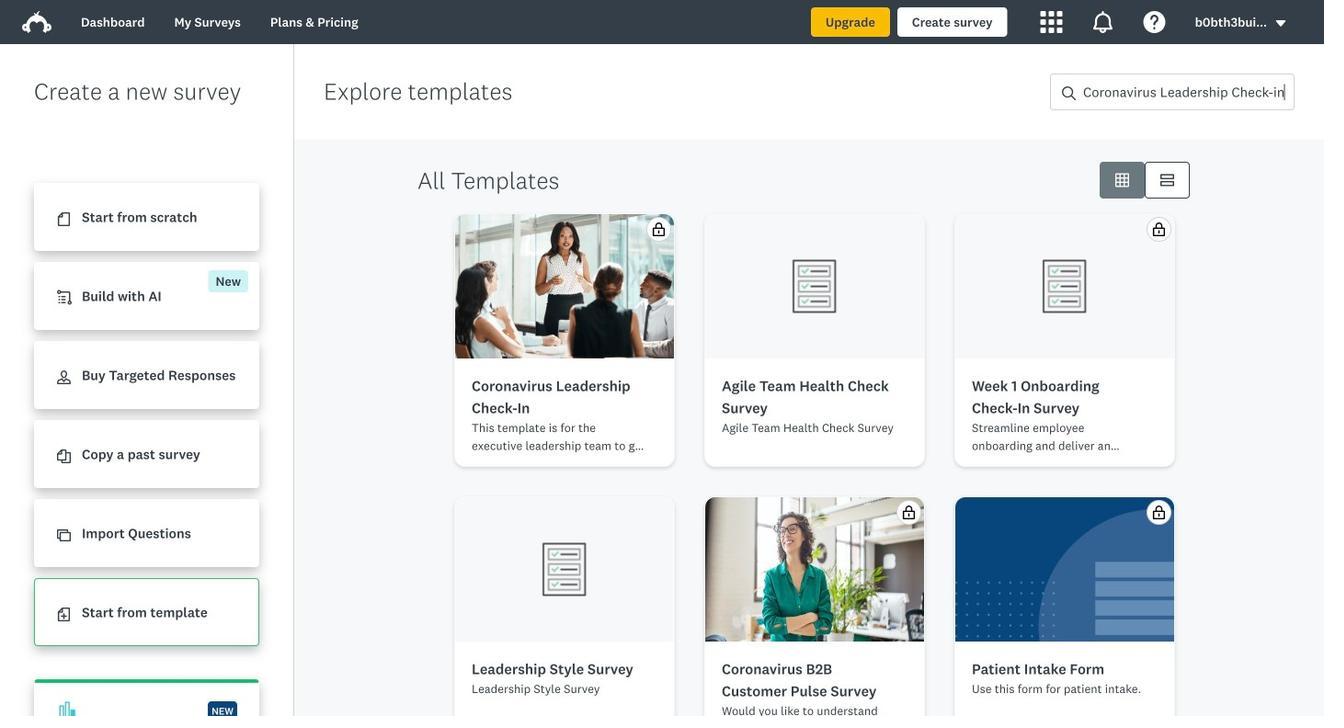 Task type: describe. For each thing, give the bounding box(es) containing it.
patient intake form image
[[955, 497, 1174, 642]]

document image
[[57, 213, 71, 226]]

1 brand logo image from the top
[[22, 7, 51, 37]]

lock image for patient intake form image
[[1152, 506, 1166, 520]]

clone image
[[57, 529, 71, 543]]

lock image for week 1 onboarding check-in survey image
[[1152, 223, 1166, 236]]

coronavirus b2b customer pulse survey image
[[704, 497, 925, 642]]

lock image for the coronavirus leadership check-in image
[[652, 223, 666, 236]]

Search templates field
[[1076, 74, 1294, 109]]

help icon image
[[1143, 11, 1166, 33]]

leadership style survey image
[[535, 540, 594, 599]]

lock image
[[902, 506, 916, 520]]

2 brand logo image from the top
[[22, 11, 51, 33]]

agile team health check survey image
[[785, 257, 844, 316]]



Task type: vqa. For each thing, say whether or not it's contained in the screenshot.
Search "text box"
no



Task type: locate. For each thing, give the bounding box(es) containing it.
grid image
[[1115, 173, 1129, 187]]

notification center icon image
[[1092, 11, 1114, 33]]

coronavirus leadership check-in image
[[455, 214, 674, 359]]

textboxmultiple image
[[1160, 173, 1174, 187]]

user image
[[57, 371, 71, 385]]

products icon image
[[1041, 11, 1063, 33], [1041, 11, 1063, 33]]

week 1 onboarding check-in survey image
[[1035, 257, 1094, 316]]

brand logo image
[[22, 7, 51, 37], [22, 11, 51, 33]]

documentclone image
[[57, 450, 71, 464]]

search image
[[1062, 86, 1076, 100]]

documentplus image
[[57, 608, 71, 622]]

dropdown arrow icon image
[[1274, 17, 1287, 30], [1276, 20, 1286, 27]]

lock image
[[652, 223, 666, 236], [1152, 223, 1166, 236], [1152, 506, 1166, 520]]



